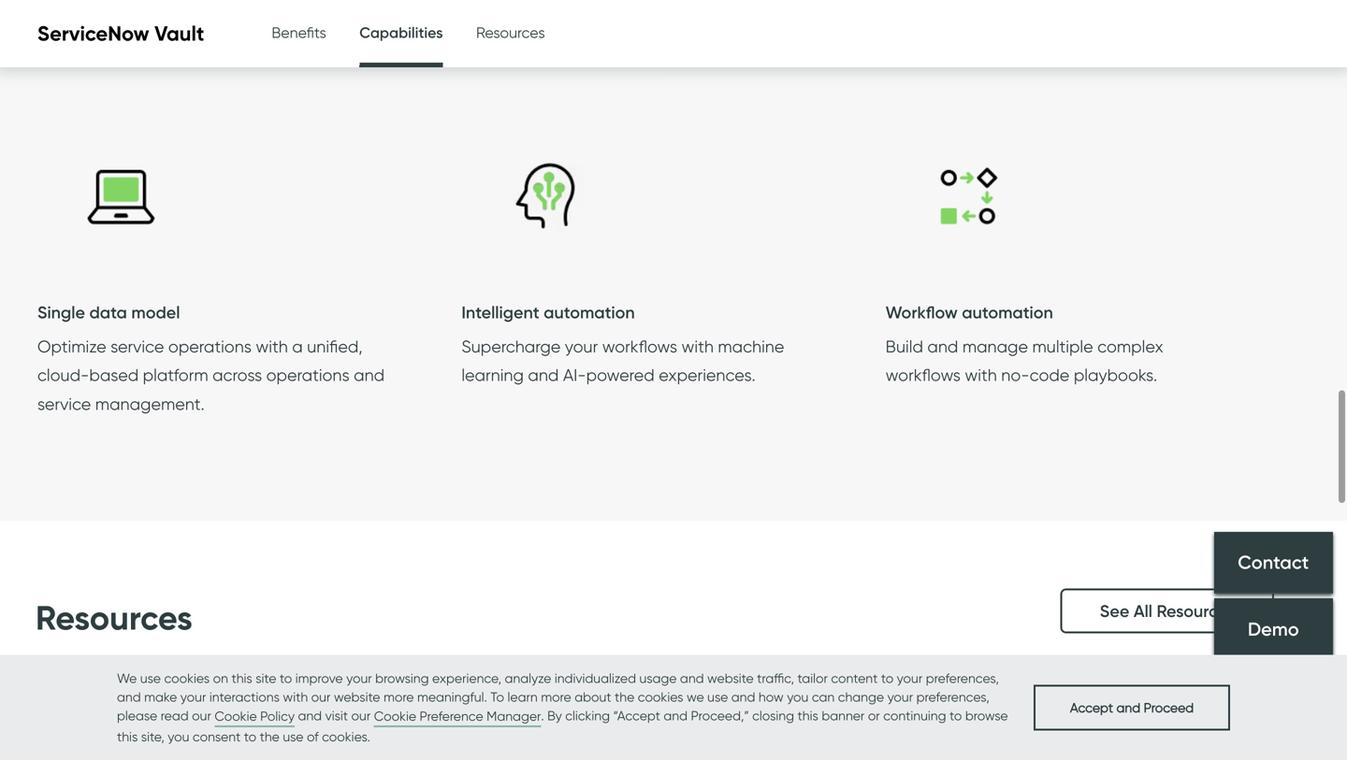 Task type: locate. For each thing, give the bounding box(es) containing it.
individualized
[[555, 671, 636, 687]]

to
[[491, 690, 504, 706]]

clicking
[[565, 708, 610, 724]]

cookies
[[164, 671, 210, 687], [638, 690, 684, 706]]

release
[[370, 14, 431, 35]]

"accept
[[613, 708, 661, 724]]

2 automation from the left
[[962, 302, 1054, 323]]

and
[[928, 336, 959, 357], [354, 365, 385, 386], [528, 365, 559, 386], [680, 671, 704, 687], [117, 690, 141, 706], [732, 690, 756, 706], [1117, 700, 1141, 716], [298, 708, 322, 724], [664, 708, 688, 724]]

and down unified, at top
[[354, 365, 385, 386]]

with inside optimize service operations with a unified, cloud-based platform across operations and service management.
[[256, 336, 288, 357]]

website
[[708, 671, 754, 687], [334, 690, 380, 706]]

0 horizontal spatial service
[[37, 394, 91, 414]]

we
[[687, 690, 704, 706]]

latest
[[318, 14, 366, 35]]

complex
[[1098, 336, 1164, 357]]

multiple
[[1033, 336, 1094, 357]]

and down we
[[664, 708, 688, 724]]

cookie
[[215, 709, 257, 725], [374, 709, 416, 725]]

your
[[565, 336, 598, 357], [346, 671, 372, 687], [897, 671, 923, 687], [180, 690, 206, 706], [888, 690, 913, 706]]

0 vertical spatial this
[[232, 671, 252, 687]]

1 vertical spatial this
[[798, 708, 819, 724]]

1 horizontal spatial more
[[541, 690, 572, 706]]

1 horizontal spatial cookies
[[638, 690, 684, 706]]

and down the we
[[117, 690, 141, 706]]

0 horizontal spatial operations
[[168, 336, 252, 357]]

0 vertical spatial cookies
[[164, 671, 210, 687]]

automation up 'manage'
[[962, 302, 1054, 323]]

and right build
[[928, 336, 959, 357]]

change
[[838, 690, 884, 706]]

see left latest
[[284, 14, 314, 35]]

benefits
[[272, 23, 326, 42]]

and inside . by clicking "accept and proceed," closing this banner or continuing to browse this site, you consent to the use of cookies.
[[664, 708, 688, 724]]

see left all
[[1100, 601, 1130, 622]]

service
[[111, 336, 164, 357], [37, 394, 91, 414]]

about
[[575, 690, 612, 706]]

0 vertical spatial see
[[284, 14, 314, 35]]

use inside . by clicking "accept and proceed," closing this banner or continuing to browse this site, you consent to the use of cookies.
[[283, 729, 304, 745]]

you down "read"
[[168, 729, 189, 745]]

use
[[140, 671, 161, 687], [708, 690, 728, 706], [283, 729, 304, 745]]

see for see latest release
[[284, 14, 314, 35]]

intelligent automation
[[462, 302, 635, 323]]

demo link
[[1215, 599, 1334, 661]]

build
[[886, 336, 924, 357]]

your inside supercharge your workflows with machine learning and ai-powered experiences.
[[565, 336, 598, 357]]

0 horizontal spatial you
[[168, 729, 189, 745]]

with up experiences.
[[682, 336, 714, 357]]

0 horizontal spatial automation
[[544, 302, 635, 323]]

1 vertical spatial see
[[1100, 601, 1130, 622]]

resources link
[[476, 0, 545, 66]]

more
[[384, 690, 414, 706], [541, 690, 572, 706]]

our up consent
[[192, 708, 211, 724]]

see
[[284, 14, 314, 35], [1100, 601, 1130, 622]]

with up the policy
[[283, 690, 308, 706]]

build and manage multiple complex workflows with no-code playbooks.
[[886, 336, 1164, 386]]

2 vertical spatial use
[[283, 729, 304, 745]]

ai-
[[563, 365, 586, 386]]

1 vertical spatial you
[[168, 729, 189, 745]]

1 horizontal spatial workflows
[[886, 365, 961, 386]]

0 horizontal spatial see
[[284, 14, 314, 35]]

0 horizontal spatial workflows
[[602, 336, 678, 357]]

0 horizontal spatial use
[[140, 671, 161, 687]]

2 horizontal spatial resources
[[1157, 601, 1235, 622]]

1 horizontal spatial this
[[232, 671, 252, 687]]

more up by
[[541, 690, 572, 706]]

operations down a on the left of page
[[266, 365, 350, 386]]

on
[[213, 671, 228, 687]]

1 horizontal spatial resources
[[476, 23, 545, 42]]

this up "interactions"
[[232, 671, 252, 687]]

workflows inside build and manage multiple complex workflows with no-code playbooks.
[[886, 365, 961, 386]]

workflow automation
[[886, 302, 1054, 323]]

workflows to automate manual tasks image
[[886, 111, 1054, 280]]

optimize service operations with a unified, cloud-based platform across operations and service management.
[[37, 336, 385, 414]]

more down browsing
[[384, 690, 414, 706]]

and right accept
[[1117, 700, 1141, 716]]

supercharge
[[462, 336, 561, 357]]

servicenow vault
[[37, 21, 204, 47]]

interactions
[[209, 690, 280, 706]]

1 vertical spatial operations
[[266, 365, 350, 386]]

service up "based"
[[111, 336, 164, 357]]

operations up across
[[168, 336, 252, 357]]

this inside the we use cookies on this site to improve your browsing experience, analyze individualized usage and website traffic, tailor content to your preferences, and make your interactions with our website more meaningful. to learn more about the cookies we use and how you can change your preferences, please read our
[[232, 671, 252, 687]]

powered
[[586, 365, 655, 386]]

1 horizontal spatial website
[[708, 671, 754, 687]]

0 vertical spatial you
[[787, 690, 809, 706]]

to left the browse
[[950, 708, 962, 724]]

cookies.
[[322, 729, 371, 745]]

1 horizontal spatial see
[[1100, 601, 1130, 622]]

service down cloud-
[[37, 394, 91, 414]]

0 horizontal spatial the
[[260, 729, 280, 745]]

read
[[161, 708, 189, 724]]

cookie policy and visit our cookie preference manager
[[215, 708, 541, 725]]

this down please
[[117, 729, 138, 745]]

contact
[[1239, 551, 1310, 574]]

see latest release
[[284, 14, 435, 35]]

0 vertical spatial use
[[140, 671, 161, 687]]

this down can
[[798, 708, 819, 724]]

2 horizontal spatial our
[[351, 708, 371, 724]]

website up visit
[[334, 690, 380, 706]]

0 vertical spatial operations
[[168, 336, 252, 357]]

1 automation from the left
[[544, 302, 635, 323]]

1 vertical spatial the
[[260, 729, 280, 745]]

0 vertical spatial website
[[708, 671, 754, 687]]

cookie down browsing
[[374, 709, 416, 725]]

workflows up powered on the left of page
[[602, 336, 678, 357]]

laptop with single data model image
[[37, 111, 206, 280]]

1 vertical spatial preferences,
[[917, 690, 990, 706]]

manage
[[963, 336, 1029, 357]]

see latest release link
[[284, 14, 492, 35]]

use left of
[[283, 729, 304, 745]]

0 horizontal spatial this
[[117, 729, 138, 745]]

workflows
[[602, 336, 678, 357], [886, 365, 961, 386]]

cookie preference manager link
[[374, 707, 541, 728]]

0 horizontal spatial more
[[384, 690, 414, 706]]

with down 'manage'
[[965, 365, 997, 386]]

our right visit
[[351, 708, 371, 724]]

continuing
[[884, 708, 947, 724]]

how
[[759, 690, 784, 706]]

preferences,
[[926, 671, 999, 687], [917, 690, 990, 706]]

experiences.
[[659, 365, 756, 386]]

cookie policy link
[[215, 707, 295, 728]]

2 more from the left
[[541, 690, 572, 706]]

0 vertical spatial workflows
[[602, 336, 678, 357]]

you down tailor
[[787, 690, 809, 706]]

or
[[868, 708, 880, 724]]

1 cookie from the left
[[215, 709, 257, 725]]

our
[[311, 690, 331, 706], [192, 708, 211, 724], [351, 708, 371, 724]]

website up proceed,"
[[708, 671, 754, 687]]

2 cookie from the left
[[374, 709, 416, 725]]

a
[[292, 336, 303, 357]]

and up of
[[298, 708, 322, 724]]

code
[[1030, 365, 1070, 386]]

to
[[280, 671, 292, 687], [881, 671, 894, 687], [950, 708, 962, 724], [244, 729, 257, 745]]

can
[[812, 690, 835, 706]]

this
[[232, 671, 252, 687], [798, 708, 819, 724], [117, 729, 138, 745]]

browsing
[[375, 671, 429, 687]]

management.
[[95, 394, 205, 414]]

and inside build and manage multiple complex workflows with no-code playbooks.
[[928, 336, 959, 357]]

0 horizontal spatial cookie
[[215, 709, 257, 725]]

ideas based on intelligence image
[[462, 111, 630, 280]]

with left a on the left of page
[[256, 336, 288, 357]]

1 vertical spatial use
[[708, 690, 728, 706]]

use up make
[[140, 671, 161, 687]]

1 horizontal spatial the
[[615, 690, 635, 706]]

you
[[787, 690, 809, 706], [168, 729, 189, 745]]

cookies up make
[[164, 671, 210, 687]]

our down improve
[[311, 690, 331, 706]]

workflows down build
[[886, 365, 961, 386]]

operations
[[168, 336, 252, 357], [266, 365, 350, 386]]

cookies down usage
[[638, 690, 684, 706]]

1 horizontal spatial service
[[111, 336, 164, 357]]

0 horizontal spatial cookies
[[164, 671, 210, 687]]

the down the policy
[[260, 729, 280, 745]]

1 vertical spatial website
[[334, 690, 380, 706]]

0 vertical spatial the
[[615, 690, 635, 706]]

use up proceed,"
[[708, 690, 728, 706]]

and left ai-
[[528, 365, 559, 386]]

1 horizontal spatial cookie
[[374, 709, 416, 725]]

1 horizontal spatial you
[[787, 690, 809, 706]]

1 horizontal spatial use
[[283, 729, 304, 745]]

the up "accept
[[615, 690, 635, 706]]

by
[[548, 708, 562, 724]]

cookie down "interactions"
[[215, 709, 257, 725]]

1 vertical spatial cookies
[[638, 690, 684, 706]]

automation up supercharge your workflows with machine learning and ai-powered experiences.
[[544, 302, 635, 323]]

1 horizontal spatial automation
[[962, 302, 1054, 323]]

proceed,"
[[691, 708, 749, 724]]

the
[[615, 690, 635, 706], [260, 729, 280, 745]]

to down cookie policy link
[[244, 729, 257, 745]]

1 vertical spatial workflows
[[886, 365, 961, 386]]



Task type: vqa. For each thing, say whether or not it's contained in the screenshot.
seventh List Item
no



Task type: describe. For each thing, give the bounding box(es) containing it.
our inside cookie policy and visit our cookie preference manager
[[351, 708, 371, 724]]

you inside the we use cookies on this site to improve your browsing experience, analyze individualized usage and website traffic, tailor content to your preferences, and make your interactions with our website more meaningful. to learn more about the cookies we use and how you can change your preferences, please read our
[[787, 690, 809, 706]]

consent
[[193, 729, 241, 745]]

automation for manage
[[962, 302, 1054, 323]]

2 vertical spatial this
[[117, 729, 138, 745]]

meaningful.
[[417, 690, 487, 706]]

0 vertical spatial service
[[111, 336, 164, 357]]

closing
[[753, 708, 795, 724]]

vault
[[154, 21, 204, 47]]

and inside cookie policy and visit our cookie preference manager
[[298, 708, 322, 724]]

data
[[89, 302, 127, 323]]

2 horizontal spatial use
[[708, 690, 728, 706]]

model
[[131, 302, 180, 323]]

visit
[[325, 708, 348, 724]]

platform
[[143, 365, 208, 386]]

across
[[213, 365, 262, 386]]

supercharge your workflows with machine learning and ai-powered experiences.
[[462, 336, 785, 386]]

and inside button
[[1117, 700, 1141, 716]]

tailor
[[798, 671, 828, 687]]

. by clicking "accept and proceed," closing this banner or continuing to browse this site, you consent to the use of cookies.
[[117, 708, 1008, 745]]

benefits link
[[272, 0, 326, 66]]

demo
[[1248, 618, 1300, 641]]

playbooks.
[[1074, 365, 1158, 386]]

workflows inside supercharge your workflows with machine learning and ai-powered experiences.
[[602, 336, 678, 357]]

0 vertical spatial preferences,
[[926, 671, 999, 687]]

and left how
[[732, 690, 756, 706]]

optimize
[[37, 336, 106, 357]]

to right site
[[280, 671, 292, 687]]

banner
[[822, 708, 865, 724]]

accept and proceed
[[1070, 700, 1194, 716]]

.
[[541, 708, 544, 724]]

policy
[[260, 709, 295, 725]]

intelligent
[[462, 302, 540, 323]]

the inside . by clicking "accept and proceed," closing this banner or continuing to browse this site, you consent to the use of cookies.
[[260, 729, 280, 745]]

of
[[307, 729, 319, 745]]

we use cookies on this site to improve your browsing experience, analyze individualized usage and website traffic, tailor content to your preferences, and make your interactions with our website more meaningful. to learn more about the cookies we use and how you can change your preferences, please read our
[[117, 671, 999, 724]]

automation for workflows
[[544, 302, 635, 323]]

site,
[[141, 729, 165, 745]]

1 horizontal spatial operations
[[266, 365, 350, 386]]

capabilities link
[[360, 0, 443, 70]]

and inside supercharge your workflows with machine learning and ai-powered experiences.
[[528, 365, 559, 386]]

content
[[831, 671, 878, 687]]

see for see all resources
[[1100, 601, 1130, 622]]

traffic,
[[757, 671, 795, 687]]

1 vertical spatial service
[[37, 394, 91, 414]]

browse
[[966, 708, 1008, 724]]

make
[[144, 690, 177, 706]]

1 more from the left
[[384, 690, 414, 706]]

and up we
[[680, 671, 704, 687]]

proceed
[[1144, 700, 1194, 716]]

machine
[[718, 336, 785, 357]]

accept and proceed button
[[1034, 685, 1231, 731]]

0 horizontal spatial our
[[192, 708, 211, 724]]

we
[[117, 671, 137, 687]]

learn
[[508, 690, 538, 706]]

preference
[[420, 709, 483, 725]]

0 horizontal spatial resources
[[36, 597, 193, 639]]

the inside the we use cookies on this site to improve your browsing experience, analyze individualized usage and website traffic, tailor content to your preferences, and make your interactions with our website more meaningful. to learn more about the cookies we use and how you can change your preferences, please read our
[[615, 690, 635, 706]]

with inside build and manage multiple complex workflows with no-code playbooks.
[[965, 365, 997, 386]]

manager
[[487, 709, 541, 725]]

capabilities
[[360, 23, 443, 42]]

learning
[[462, 365, 524, 386]]

0 horizontal spatial website
[[334, 690, 380, 706]]

usage
[[640, 671, 677, 687]]

1 horizontal spatial our
[[311, 690, 331, 706]]

with inside supercharge your workflows with machine learning and ai-powered experiences.
[[682, 336, 714, 357]]

and inside optimize service operations with a unified, cloud-based platform across operations and service management.
[[354, 365, 385, 386]]

accept
[[1070, 700, 1114, 716]]

single data model
[[37, 302, 180, 323]]

no-
[[1002, 365, 1030, 386]]

based
[[89, 365, 139, 386]]

cloud-
[[37, 365, 89, 386]]

single
[[37, 302, 85, 323]]

with inside the we use cookies on this site to improve your browsing experience, analyze individualized usage and website traffic, tailor content to your preferences, and make your interactions with our website more meaningful. to learn more about the cookies we use and how you can change your preferences, please read our
[[283, 690, 308, 706]]

analyze
[[505, 671, 552, 687]]

servicenow
[[37, 21, 149, 47]]

site
[[256, 671, 276, 687]]

unified,
[[307, 336, 363, 357]]

2 horizontal spatial this
[[798, 708, 819, 724]]

resources inside see all resources link
[[1157, 601, 1235, 622]]

please
[[117, 708, 157, 724]]

contact link
[[1215, 533, 1334, 594]]

you inside . by clicking "accept and proceed," closing this banner or continuing to browse this site, you consent to the use of cookies.
[[168, 729, 189, 745]]

all
[[1134, 601, 1153, 622]]

workflow
[[886, 302, 958, 323]]

see all resources link
[[1061, 589, 1275, 634]]

experience,
[[432, 671, 502, 687]]

improve
[[295, 671, 343, 687]]

to up change
[[881, 671, 894, 687]]

see all resources
[[1100, 601, 1235, 622]]



